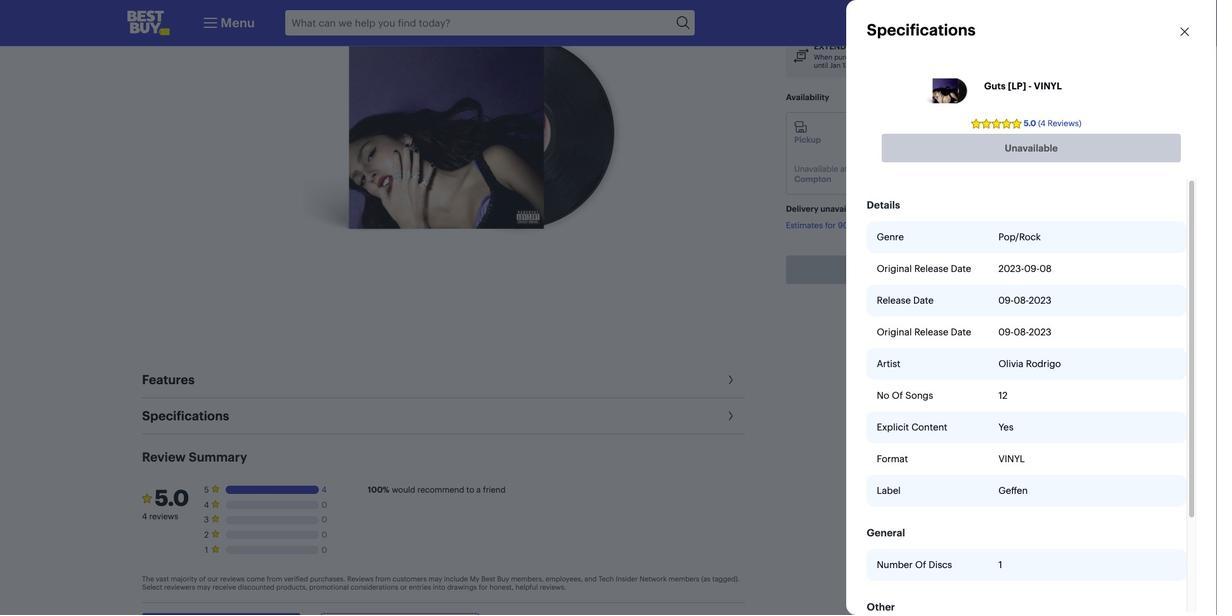Task type: describe. For each thing, give the bounding box(es) containing it.
0 for 4
[[322, 500, 327, 510]]

main element
[[200, 10, 255, 36]]

2023-09-08
[[999, 263, 1052, 275]]

2 horizontal spatial unavailable
[[1005, 142, 1059, 154]]

our
[[208, 575, 218, 584]]

general
[[867, 527, 906, 539]]

olivia rodrigo
[[999, 358, 1061, 370]]

return
[[969, 52, 988, 61]]

2
[[204, 530, 209, 540]]

0 vertical spatial 1
[[205, 545, 208, 555]]

members,
[[511, 575, 544, 584]]

0 vertical spatial unavailable button
[[882, 134, 1182, 162]]

release for 09-08-2023
[[915, 326, 949, 338]]

drawings
[[447, 583, 477, 592]]

1 vertical spatial date
[[914, 294, 934, 306]]

original release date for 09-08-2023
[[877, 326, 972, 338]]

recommend
[[418, 485, 465, 495]]

at
[[841, 164, 848, 174]]

period
[[932, 41, 963, 51]]

1 horizontal spatial 4
[[204, 500, 209, 510]]

0 vertical spatial reviews
[[149, 511, 178, 521]]

through
[[887, 52, 913, 61]]

receive
[[213, 583, 236, 592]]

the
[[142, 575, 154, 584]]

details
[[867, 199, 900, 211]]

bestbuy.com image
[[127, 10, 170, 36]]

of for no
[[892, 390, 903, 402]]

employees,
[[546, 575, 583, 584]]

purchased
[[835, 52, 869, 61]]

unavailable inside unavailable at compton
[[795, 164, 839, 174]]

0 horizontal spatial item
[[897, 204, 915, 214]]

this inside extended holiday return period when purchased now through dec 30, you can return this item anytime until jan 13.
[[990, 52, 1002, 61]]

2023 for release date
[[1029, 294, 1052, 306]]

purchases.
[[310, 575, 346, 584]]

100 % would recommend to a friend
[[368, 485, 506, 495]]

0 horizontal spatial 4
[[142, 511, 147, 521]]

rodrigo
[[1026, 358, 1061, 370]]

review
[[142, 449, 186, 465]]

best
[[481, 575, 496, 584]]

customers
[[393, 575, 427, 584]]

discounted
[[238, 583, 275, 592]]

delivery button
[[864, 112, 935, 195]]

olivia
[[999, 358, 1024, 370]]

original for 2023-09-08
[[877, 263, 912, 275]]

products,
[[276, 583, 308, 592]]

1 from from the left
[[267, 575, 282, 584]]

of
[[199, 575, 206, 584]]

discs
[[929, 559, 953, 571]]

honest,
[[490, 583, 514, 592]]

friend
[[483, 485, 506, 495]]

tech
[[599, 575, 614, 584]]

4 reviews
[[142, 511, 178, 521]]

reviews)
[[1048, 118, 1082, 128]]

0 horizontal spatial may
[[197, 583, 211, 592]]

100
[[368, 485, 383, 495]]

reviewers
[[164, 583, 195, 592]]

5
[[204, 485, 209, 495]]

summary
[[189, 449, 247, 465]]

compton
[[795, 173, 832, 184]]

(as
[[702, 575, 711, 584]]

availability
[[786, 92, 830, 102]]

no of songs
[[877, 390, 934, 402]]

delivery for delivery unavailable for this item
[[786, 204, 819, 214]]

original for 09-08-2023
[[877, 326, 912, 338]]

would
[[392, 485, 416, 495]]

select
[[142, 583, 163, 592]]

extended holiday return period when purchased now through dec 30, you can return this item anytime until jan 13.
[[814, 41, 1046, 70]]

can
[[955, 52, 967, 61]]

insider
[[616, 575, 638, 584]]

release for 2023-09-08
[[915, 263, 949, 275]]

unavailable
[[821, 204, 866, 214]]

pop/rock
[[999, 231, 1041, 243]]

1 horizontal spatial 1
[[999, 559, 1003, 571]]

1 vertical spatial unavailable button
[[786, 256, 1037, 284]]

close image
[[1179, 25, 1192, 38]]

reviews inside the vast majority of our reviews come from verified purchases. reviews from customers may include my best buy members, employees, and tech insider network members (as tagged). select reviewers may receive discounted products, promotional considerations or entries into drawings for honest, helpful reviews.
[[220, 575, 245, 584]]

08- for original release date
[[1014, 326, 1029, 338]]

5.0 for 5.0 (4 reviews)
[[1024, 118, 1037, 128]]

genre
[[877, 231, 904, 243]]

date for 09-08-2023
[[951, 326, 972, 338]]

features
[[142, 372, 195, 388]]

vast
[[156, 575, 169, 584]]

-
[[1029, 80, 1032, 92]]

1 horizontal spatial may
[[429, 575, 442, 584]]

pickup
[[795, 135, 821, 145]]

guts [lp] - vinyl
[[985, 80, 1063, 92]]

my
[[470, 575, 480, 584]]

a
[[477, 485, 481, 495]]

when
[[814, 52, 833, 61]]

considerations
[[351, 583, 399, 592]]

guts [lp] - vinyl image
[[927, 69, 972, 114]]

extended holiday return period heading
[[814, 41, 1053, 52]]

tagged).
[[713, 575, 740, 584]]

buy
[[497, 575, 509, 584]]

explicit content
[[877, 421, 948, 433]]

return
[[897, 41, 930, 51]]

yes
[[999, 421, 1014, 433]]

(4
[[1039, 118, 1046, 128]]

members
[[669, 575, 700, 584]]



Task type: vqa. For each thing, say whether or not it's contained in the screenshot.


Task type: locate. For each thing, give the bounding box(es) containing it.
you
[[941, 52, 953, 61]]

1 horizontal spatial 5.0
[[1024, 118, 1037, 128]]

original down genre
[[877, 263, 912, 275]]

0 horizontal spatial vinyl
[[999, 453, 1025, 465]]

may left include
[[429, 575, 442, 584]]

1 horizontal spatial item
[[1004, 52, 1018, 61]]

extended
[[814, 41, 858, 51]]

this right return
[[990, 52, 1002, 61]]

1 horizontal spatial vinyl
[[1035, 80, 1063, 92]]

into
[[433, 583, 446, 592]]

network
[[640, 575, 667, 584]]

5.0 left '5'
[[155, 485, 189, 512]]

5.0 for 5.0
[[155, 485, 189, 512]]

vinyl right -
[[1035, 80, 1063, 92]]

item up genre
[[897, 204, 915, 214]]

1 vertical spatial 2023
[[1029, 326, 1052, 338]]

1 original release date from the top
[[877, 263, 972, 275]]

09- for release date
[[999, 294, 1014, 306]]

2023 down 08
[[1029, 294, 1052, 306]]

geffen
[[999, 485, 1028, 497]]

from right come
[[267, 575, 282, 584]]

unavailable button up release date
[[786, 256, 1037, 284]]

vinyl up geffen
[[999, 453, 1025, 465]]

caret-right icon image for specifications
[[723, 409, 738, 424]]

content
[[912, 421, 948, 433]]

1 vertical spatial 5.0
[[155, 485, 189, 512]]

1 vertical spatial specifications
[[142, 408, 229, 424]]

delivery for delivery
[[872, 135, 905, 145]]

specifications inside button
[[142, 408, 229, 424]]

1 vertical spatial delivery
[[786, 204, 819, 214]]

songs
[[906, 390, 934, 402]]

0 horizontal spatial this
[[881, 204, 896, 214]]

2023 for original release date
[[1029, 326, 1052, 338]]

09- down pop/rock
[[1025, 263, 1040, 275]]

1 vertical spatial this
[[881, 204, 896, 214]]

0 vertical spatial this
[[990, 52, 1002, 61]]

of left discs
[[916, 559, 927, 571]]

for right unavailable
[[868, 204, 879, 214]]

explicit
[[877, 421, 909, 433]]

may left receive
[[197, 583, 211, 592]]

reviews left 3
[[149, 511, 178, 521]]

0 vertical spatial 09-
[[1025, 263, 1040, 275]]

0 horizontal spatial delivery
[[786, 204, 819, 214]]

of right "no"
[[892, 390, 903, 402]]

1 vertical spatial reviews
[[220, 575, 245, 584]]

original up the artist at the bottom of page
[[877, 326, 912, 338]]

may
[[429, 575, 442, 584], [197, 583, 211, 592]]

specifications up return
[[867, 20, 976, 39]]

09-08-2023 for release date
[[999, 294, 1052, 306]]

specifications down features
[[142, 408, 229, 424]]

original release date up release date
[[877, 263, 972, 275]]

0 vertical spatial release
[[915, 263, 949, 275]]

and
[[585, 575, 597, 584]]

guts
[[985, 80, 1006, 92]]

09-
[[1025, 263, 1040, 275], [999, 294, 1014, 306], [999, 326, 1014, 338]]

1 09-08-2023 from the top
[[999, 294, 1052, 306]]

1 vertical spatial original
[[877, 326, 912, 338]]

1 horizontal spatial specifications
[[867, 20, 976, 39]]

features button
[[142, 362, 746, 398]]

0 for 1
[[322, 545, 327, 555]]

reviews right our
[[220, 575, 245, 584]]

2 from from the left
[[376, 575, 391, 584]]

4 0 from the top
[[322, 545, 327, 555]]

of
[[892, 390, 903, 402], [916, 559, 927, 571]]

09-08-2023 for original release date
[[999, 326, 1052, 338]]

original release date for 2023-09-08
[[877, 263, 972, 275]]

from left or
[[376, 575, 391, 584]]

0 vertical spatial original
[[877, 263, 912, 275]]

0 for 2
[[322, 530, 327, 540]]

label
[[877, 485, 901, 497]]

caret-right icon image inside features "button"
[[723, 372, 738, 388]]

1 right discs
[[999, 559, 1003, 571]]

0 for 3
[[322, 515, 327, 525]]

0 vertical spatial 2023
[[1029, 294, 1052, 306]]

%
[[383, 485, 390, 495]]

specifications
[[867, 20, 976, 39], [142, 408, 229, 424]]

1 horizontal spatial unavailable
[[885, 264, 938, 276]]

original release date down release date
[[877, 326, 972, 338]]

now
[[871, 52, 885, 61]]

original release date
[[877, 263, 972, 275], [877, 326, 972, 338]]

jan 13.
[[830, 61, 852, 70]]

1 caret-right icon image from the top
[[723, 372, 738, 388]]

0 vertical spatial 4
[[322, 485, 327, 495]]

release
[[915, 263, 949, 275], [877, 294, 911, 306], [915, 326, 949, 338]]

$31.99
[[786, 6, 846, 30]]

2 08- from the top
[[1014, 326, 1029, 338]]

specifications button
[[142, 398, 746, 434]]

1 horizontal spatial of
[[916, 559, 927, 571]]

3
[[204, 515, 209, 525]]

1 vertical spatial 09-
[[999, 294, 1014, 306]]

caret-right icon image for features
[[723, 372, 738, 388]]

2 original release date from the top
[[877, 326, 972, 338]]

review summary
[[142, 449, 247, 465]]

this up genre
[[881, 204, 896, 214]]

2 2023 from the top
[[1029, 326, 1052, 338]]

delivery unavailable for this item
[[786, 204, 915, 214]]

artist
[[877, 358, 901, 370]]

1 2023 from the top
[[1029, 294, 1052, 306]]

0 vertical spatial date
[[951, 263, 972, 275]]

4 up 3
[[204, 500, 209, 510]]

1 vertical spatial 1
[[999, 559, 1003, 571]]

1 original from the top
[[877, 263, 912, 275]]

4 left 3
[[142, 511, 147, 521]]

0 horizontal spatial 1
[[205, 545, 208, 555]]

2 original from the top
[[877, 326, 912, 338]]

09- down 2023- on the right top
[[999, 294, 1014, 306]]

date
[[951, 263, 972, 275], [914, 294, 934, 306], [951, 326, 972, 338]]

unavailable left at
[[795, 164, 839, 174]]

09- for original release date
[[999, 326, 1014, 338]]

0 vertical spatial unavailable
[[1005, 142, 1059, 154]]

verified
[[284, 575, 308, 584]]

2023
[[1029, 294, 1052, 306], [1029, 326, 1052, 338]]

0 vertical spatial delivery
[[872, 135, 905, 145]]

0 vertical spatial original release date
[[877, 263, 972, 275]]

come
[[247, 575, 265, 584]]

08-
[[1014, 294, 1029, 306], [1014, 326, 1029, 338]]

1 0 from the top
[[322, 500, 327, 510]]

0 horizontal spatial of
[[892, 390, 903, 402]]

0 vertical spatial 5.0
[[1024, 118, 1037, 128]]

item inside extended holiday return period when purchased now through dec 30, you can return this item anytime until jan 13.
[[1004, 52, 1018, 61]]

this
[[990, 52, 1002, 61], [881, 204, 896, 214]]

2 caret-right icon image from the top
[[723, 409, 738, 424]]

08- up olivia rodrigo
[[1014, 326, 1029, 338]]

reviews
[[149, 511, 178, 521], [220, 575, 245, 584]]

2 horizontal spatial 4
[[322, 485, 327, 495]]

1 horizontal spatial reviews
[[220, 575, 245, 584]]

1 down 2
[[205, 545, 208, 555]]

delivery
[[872, 135, 905, 145], [786, 204, 819, 214]]

Type to search. Navigate forward to hear suggestions text field
[[285, 10, 673, 36]]

number
[[877, 559, 913, 571]]

to
[[467, 485, 475, 495]]

1 vertical spatial original release date
[[877, 326, 972, 338]]

or
[[400, 583, 407, 592]]

no
[[877, 390, 890, 402]]

2023 up the rodrigo
[[1029, 326, 1052, 338]]

1 vertical spatial caret-right icon image
[[723, 409, 738, 424]]

0 horizontal spatial from
[[267, 575, 282, 584]]

5.0 (4 reviews)
[[1024, 118, 1082, 128]]

5.0
[[1024, 118, 1037, 128], [155, 485, 189, 512]]

for inside the vast majority of our reviews come from verified purchases. reviews from customers may include my best buy members, employees, and tech insider network members (as tagged). select reviewers may receive discounted products, promotional considerations or entries into drawings for honest, helpful reviews.
[[479, 583, 488, 592]]

0 vertical spatial of
[[892, 390, 903, 402]]

include
[[444, 575, 468, 584]]

1 08- from the top
[[1014, 294, 1029, 306]]

0 horizontal spatial 5.0
[[155, 485, 189, 512]]

of for number
[[916, 559, 927, 571]]

1 vertical spatial of
[[916, 559, 927, 571]]

0 horizontal spatial reviews
[[149, 511, 178, 521]]

1
[[205, 545, 208, 555], [999, 559, 1003, 571]]

0 vertical spatial for
[[868, 204, 879, 214]]

08- for release date
[[1014, 294, 1029, 306]]

0 horizontal spatial unavailable
[[795, 164, 839, 174]]

08
[[1040, 263, 1052, 275]]

for left honest,
[[479, 583, 488, 592]]

caret-right icon image
[[723, 372, 738, 388], [723, 409, 738, 424]]

1 horizontal spatial this
[[990, 52, 1002, 61]]

anytime
[[1020, 52, 1046, 61]]

2 vertical spatial 4
[[142, 511, 147, 521]]

2 0 from the top
[[322, 515, 327, 525]]

release date
[[877, 294, 934, 306]]

09- up olivia
[[999, 326, 1014, 338]]

vinyl
[[1035, 80, 1063, 92], [999, 453, 1025, 465]]

date for 2023-09-08
[[951, 263, 972, 275]]

reviews.
[[540, 583, 567, 592]]

1 vertical spatial 09-08-2023
[[999, 326, 1052, 338]]

0 vertical spatial 09-08-2023
[[999, 294, 1052, 306]]

unavailable button down (4
[[882, 134, 1182, 162]]

1 vertical spatial vinyl
[[999, 453, 1025, 465]]

the vast majority of our reviews come from verified purchases. reviews from customers may include my best buy members, employees, and tech insider network members (as tagged). select reviewers may receive discounted products, promotional considerations or entries into drawings for honest, helpful reviews.
[[142, 575, 740, 592]]

item left anytime
[[1004, 52, 1018, 61]]

majority
[[171, 575, 197, 584]]

1 vertical spatial release
[[877, 294, 911, 306]]

format
[[877, 453, 908, 465]]

1 vertical spatial unavailable
[[795, 164, 839, 174]]

1 vertical spatial item
[[897, 204, 915, 214]]

1 horizontal spatial delivery
[[872, 135, 905, 145]]

0 vertical spatial vinyl
[[1035, 80, 1063, 92]]

09-08-2023 up olivia rodrigo
[[999, 326, 1052, 338]]

0 horizontal spatial for
[[479, 583, 488, 592]]

1 horizontal spatial from
[[376, 575, 391, 584]]

number of discs
[[877, 559, 953, 571]]

1 vertical spatial for
[[479, 583, 488, 592]]

unavailable up release date
[[885, 264, 938, 276]]

0 vertical spatial caret-right icon image
[[723, 372, 738, 388]]

0 vertical spatial 08-
[[1014, 294, 1029, 306]]

0 vertical spatial specifications
[[867, 20, 976, 39]]

2 vertical spatial unavailable
[[885, 264, 938, 276]]

caret-right icon image inside specifications button
[[723, 409, 738, 424]]

unavailable down (4
[[1005, 142, 1059, 154]]

2 vertical spatial date
[[951, 326, 972, 338]]

0 vertical spatial item
[[1004, 52, 1018, 61]]

1 vertical spatial 08-
[[1014, 326, 1029, 338]]

09-08-2023 down the "2023-09-08"
[[999, 294, 1052, 306]]

5.0 left (4
[[1024, 118, 1037, 128]]

4 left 100
[[322, 485, 327, 495]]

08- down the "2023-09-08"
[[1014, 294, 1029, 306]]

2023-
[[999, 263, 1025, 275]]

entries
[[409, 583, 431, 592]]

1 horizontal spatial for
[[868, 204, 879, 214]]

1 vertical spatial 4
[[204, 500, 209, 510]]

dec 30,
[[914, 52, 939, 61]]

3 0 from the top
[[322, 530, 327, 540]]

2 vertical spatial release
[[915, 326, 949, 338]]

2 09-08-2023 from the top
[[999, 326, 1052, 338]]

delivery inside button
[[872, 135, 905, 145]]

0 horizontal spatial specifications
[[142, 408, 229, 424]]

4
[[322, 485, 327, 495], [204, 500, 209, 510], [142, 511, 147, 521]]

unavailable at compton
[[795, 164, 850, 184]]

reviews
[[347, 575, 374, 584]]

other
[[867, 601, 895, 614]]

2 vertical spatial 09-
[[999, 326, 1014, 338]]



